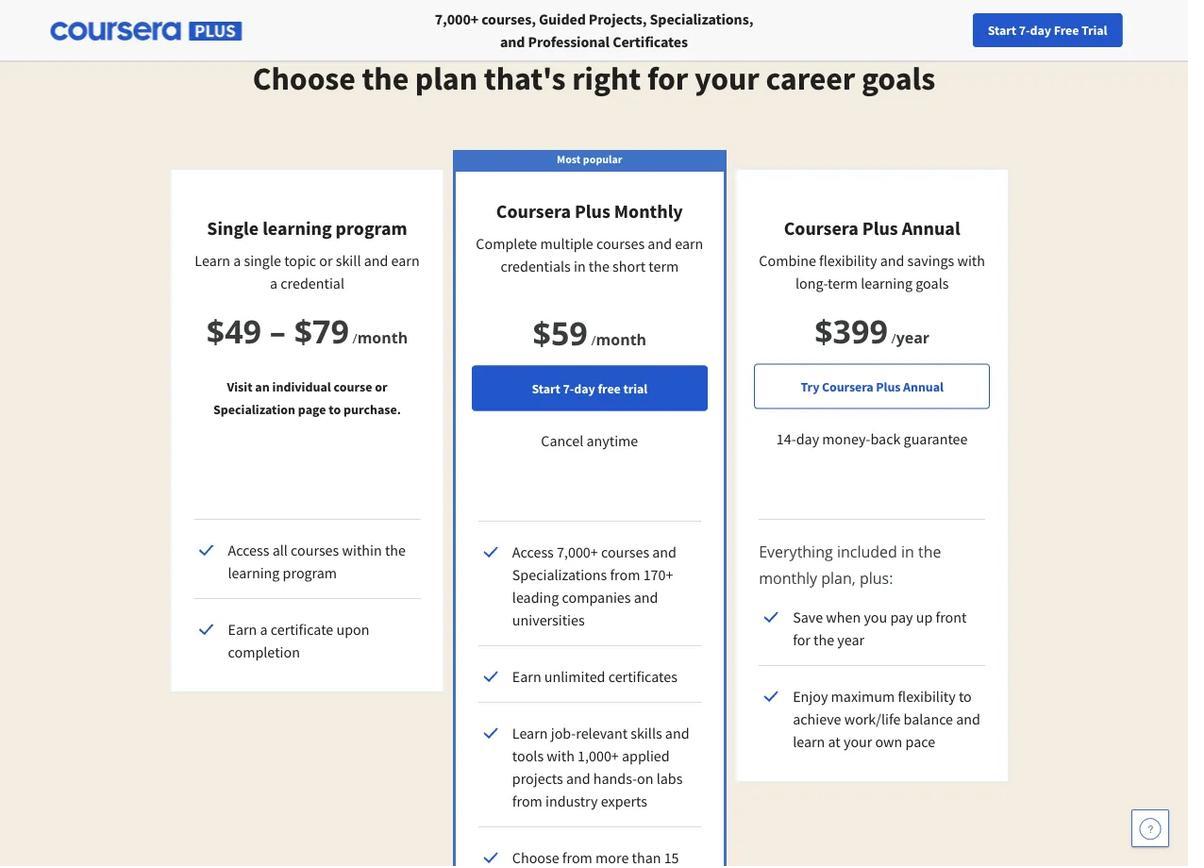 Task type: describe. For each thing, give the bounding box(es) containing it.
start 7-day free trial
[[988, 22, 1108, 39]]

that's
[[484, 58, 566, 99]]

for inside save  when you pay up front for the year
[[793, 631, 811, 650]]

term inside "complete multiple courses and earn credentials in the short term"
[[649, 257, 679, 276]]

/ for $399
[[892, 329, 897, 347]]

topic
[[284, 251, 316, 270]]

a for single
[[233, 251, 241, 270]]

certificates
[[609, 667, 678, 686]]

projects
[[512, 769, 563, 788]]

access 7,000+ courses and specializations from 170+ leading companies and universities
[[512, 543, 677, 630]]

learn for learn job-relevant skills and tools with 1,000+ applied projects and hands-on labs from industry experts
[[512, 724, 548, 743]]

term inside combine flexibility and savings with long-term learning goals
[[828, 274, 858, 293]]

try coursera plus annual button
[[755, 364, 991, 409]]

guarantee
[[904, 430, 968, 449]]

access all courses within the learning program
[[228, 541, 406, 583]]

and inside 7,000+ courses, guided projects, specializations, and professional certificates
[[500, 32, 525, 51]]

start for start 7-day free trial
[[532, 380, 561, 397]]

savings
[[908, 251, 955, 270]]

from inside access 7,000+ courses and specializations from 170+ leading companies and universities
[[610, 566, 641, 584]]

industry
[[546, 792, 598, 811]]

program inside access all courses within the learning program
[[283, 564, 337, 583]]

flexibility inside "enjoy maximum flexibility to achieve work/life balance and learn at your own pace"
[[898, 687, 956, 706]]

coursera plus annual
[[784, 217, 961, 240]]

completion
[[228, 643, 300, 662]]

leading
[[512, 588, 559, 607]]

save
[[793, 608, 823, 627]]

credentials
[[501, 257, 571, 276]]

plus inside button
[[876, 378, 901, 395]]

plus for annual
[[863, 217, 898, 240]]

0 vertical spatial program
[[336, 217, 408, 240]]

projects,
[[589, 9, 647, 28]]

goals for learning
[[916, 274, 949, 293]]

and inside "complete multiple courses and earn credentials in the short term"
[[648, 234, 672, 253]]

the inside "complete multiple courses and earn credentials in the short term"
[[589, 257, 610, 276]]

courses for all
[[291, 541, 339, 560]]

visit
[[227, 378, 253, 395]]

start 7-day free trial
[[532, 380, 648, 397]]

you
[[864, 608, 888, 627]]

cancel
[[541, 432, 584, 451]]

complete
[[476, 234, 537, 253]]

your inside "enjoy maximum flexibility to achieve work/life balance and learn at your own pace"
[[844, 733, 873, 752]]

earn unlimited certificates
[[512, 667, 678, 686]]

a for certificate
[[260, 620, 268, 639]]

trial
[[1082, 22, 1108, 39]]

complete multiple courses and earn credentials in the short term
[[476, 234, 704, 276]]

professional
[[528, 32, 610, 51]]

0 vertical spatial learning
[[263, 217, 332, 240]]

2 horizontal spatial a
[[270, 274, 278, 293]]

start for start 7-day free trial
[[988, 22, 1017, 39]]

certificates
[[613, 32, 688, 51]]

labs
[[657, 769, 683, 788]]

purchase.
[[344, 401, 401, 418]]

certificate
[[271, 620, 334, 639]]

anytime
[[587, 432, 639, 451]]

coursera plus monthly
[[496, 200, 683, 223]]

–
[[270, 309, 286, 353]]

/ for $59
[[591, 331, 596, 349]]

start 7-day free trial button
[[973, 13, 1123, 47]]

earn for $59
[[512, 667, 542, 686]]

start 7-day free trial button
[[472, 366, 708, 411]]

upon
[[337, 620, 370, 639]]

maximum
[[831, 687, 895, 706]]

included
[[837, 542, 898, 562]]

courses for multiple
[[597, 234, 645, 253]]

the left plan
[[362, 58, 409, 99]]

access for access all courses within the learning program
[[228, 541, 270, 560]]

with inside combine flexibility and savings with long-term learning goals
[[958, 251, 986, 270]]

all
[[273, 541, 288, 560]]

courses,
[[482, 9, 536, 28]]

skills
[[631, 724, 662, 743]]

applied
[[622, 747, 670, 766]]

save  when you pay up front for the year
[[793, 608, 967, 650]]

coursera plus image
[[51, 22, 242, 41]]

tools
[[512, 747, 544, 766]]

at
[[828, 733, 841, 752]]

year inside the $399 / year
[[897, 327, 930, 347]]

page
[[298, 401, 326, 418]]

earn inside learn a single topic or skill and earn a credential
[[391, 251, 420, 270]]

own
[[876, 733, 903, 752]]

annual inside button
[[904, 378, 944, 395]]

plan,
[[822, 568, 856, 589]]

$399 / year
[[815, 309, 930, 353]]

coursera image
[[15, 15, 135, 46]]

coursera for coursera plus monthly
[[496, 200, 571, 223]]

year inside save  when you pay up front for the year
[[838, 631, 865, 650]]

coursera for coursera plus annual
[[784, 217, 859, 240]]

7,000+ inside 7,000+ courses, guided projects, specializations, and professional certificates
[[435, 9, 479, 28]]

learn job-relevant skills and tools with 1,000+ applied projects and hands-on labs from industry experts
[[512, 724, 690, 811]]

cancel anytime
[[541, 432, 639, 451]]

enjoy maximum flexibility to achieve work/life balance and learn at your own pace
[[793, 687, 981, 752]]

and inside "enjoy maximum flexibility to achieve work/life balance and learn at your own pace"
[[957, 710, 981, 729]]

course
[[334, 378, 372, 395]]

earn a certificate upon completion
[[228, 620, 370, 662]]

free
[[1054, 22, 1079, 39]]

170+
[[644, 566, 674, 584]]

enjoy
[[793, 687, 828, 706]]

unlimited
[[545, 667, 606, 686]]

7,000+ inside access 7,000+ courses and specializations from 170+ leading companies and universities
[[557, 543, 598, 562]]

learn for learn a single topic or skill and earn a credential
[[195, 251, 230, 270]]

money-
[[823, 430, 871, 449]]

/ inside $49 – $79 / month
[[353, 329, 357, 347]]

combine
[[759, 251, 817, 270]]

choose
[[253, 58, 356, 99]]

learning inside access all courses within the learning program
[[228, 564, 280, 583]]

career
[[766, 58, 856, 99]]



Task type: vqa. For each thing, say whether or not it's contained in the screenshot.
OR inside the Visit an individual course or Specialization page to purchase.
yes



Task type: locate. For each thing, give the bounding box(es) containing it.
1 vertical spatial your
[[844, 733, 873, 752]]

0 horizontal spatial to
[[329, 401, 341, 418]]

your
[[695, 58, 760, 99], [844, 733, 873, 752]]

earn up completion
[[228, 620, 257, 639]]

0 horizontal spatial /
[[353, 329, 357, 347]]

and right skills
[[665, 724, 690, 743]]

7,000+ up specializations
[[557, 543, 598, 562]]

courses inside access 7,000+ courses and specializations from 170+ leading companies and universities
[[601, 543, 650, 562]]

learn inside learn a single topic or skill and earn a credential
[[195, 251, 230, 270]]

0 horizontal spatial for
[[648, 58, 688, 99]]

and down monthly
[[648, 234, 672, 253]]

1 vertical spatial learn
[[512, 724, 548, 743]]

start
[[988, 22, 1017, 39], [532, 380, 561, 397]]

with right savings
[[958, 251, 986, 270]]

short
[[613, 257, 646, 276]]

earn right skill
[[391, 251, 420, 270]]

everything included in the monthly plan, plus:
[[759, 542, 942, 589]]

0 horizontal spatial from
[[512, 792, 543, 811]]

learning down all
[[228, 564, 280, 583]]

or inside learn a single topic or skill and earn a credential
[[319, 251, 333, 270]]

0 horizontal spatial your
[[695, 58, 760, 99]]

credential
[[281, 274, 345, 293]]

1 vertical spatial day
[[574, 380, 595, 397]]

with inside learn job-relevant skills and tools with 1,000+ applied projects and hands-on labs from industry experts
[[547, 747, 575, 766]]

access up specializations
[[512, 543, 554, 562]]

coursera right try
[[822, 378, 874, 395]]

0 horizontal spatial 7-
[[563, 380, 574, 397]]

a up completion
[[260, 620, 268, 639]]

and down coursera plus annual
[[881, 251, 905, 270]]

1 vertical spatial from
[[512, 792, 543, 811]]

/
[[353, 329, 357, 347], [892, 329, 897, 347], [591, 331, 596, 349]]

/ right $399
[[892, 329, 897, 347]]

work/life
[[845, 710, 901, 729]]

earn for $49
[[228, 620, 257, 639]]

courses inside "complete multiple courses and earn credentials in the short term"
[[597, 234, 645, 253]]

specializations,
[[650, 9, 754, 28]]

0 horizontal spatial a
[[233, 251, 241, 270]]

plus up back
[[876, 378, 901, 395]]

help center image
[[1140, 818, 1162, 840]]

day for free
[[574, 380, 595, 397]]

/ right $79
[[353, 329, 357, 347]]

1 horizontal spatial 7,000+
[[557, 543, 598, 562]]

when
[[826, 608, 861, 627]]

and inside learn a single topic or skill and earn a credential
[[364, 251, 388, 270]]

$49 – $79 / month
[[207, 309, 408, 353]]

None search field
[[245, 12, 443, 50]]

0 vertical spatial or
[[319, 251, 333, 270]]

single learning program
[[207, 217, 408, 240]]

job-
[[551, 724, 576, 743]]

0 horizontal spatial start
[[532, 380, 561, 397]]

1 horizontal spatial your
[[844, 733, 873, 752]]

1 horizontal spatial start
[[988, 22, 1017, 39]]

earn
[[228, 620, 257, 639], [512, 667, 542, 686]]

on
[[637, 769, 654, 788]]

coursera up "combine"
[[784, 217, 859, 240]]

0 horizontal spatial with
[[547, 747, 575, 766]]

access left all
[[228, 541, 270, 560]]

learn
[[793, 733, 825, 752]]

1 vertical spatial a
[[270, 274, 278, 293]]

learn a single topic or skill and earn a credential
[[195, 251, 420, 293]]

1 vertical spatial goals
[[916, 274, 949, 293]]

1 horizontal spatial 7-
[[1019, 22, 1031, 39]]

0 vertical spatial your
[[695, 58, 760, 99]]

from left 170+ on the right of page
[[610, 566, 641, 584]]

year right $399
[[897, 327, 930, 347]]

visit an individual course or specialization page to purchase.
[[213, 378, 401, 418]]

specialization
[[213, 401, 296, 418]]

show notifications image
[[984, 24, 1007, 46]]

2 horizontal spatial day
[[1031, 22, 1052, 39]]

0 vertical spatial day
[[1031, 22, 1052, 39]]

month inside $49 – $79 / month
[[357, 327, 408, 347]]

1 horizontal spatial flexibility
[[898, 687, 956, 706]]

learn up tools at left
[[512, 724, 548, 743]]

flexibility
[[820, 251, 878, 270], [898, 687, 956, 706]]

skill
[[336, 251, 361, 270]]

1 horizontal spatial day
[[797, 430, 820, 449]]

1 horizontal spatial to
[[959, 687, 972, 706]]

0 vertical spatial in
[[574, 257, 586, 276]]

1 vertical spatial year
[[838, 631, 865, 650]]

0 vertical spatial for
[[648, 58, 688, 99]]

1 horizontal spatial with
[[958, 251, 986, 270]]

multiple
[[540, 234, 594, 253]]

or inside visit an individual course or specialization page to purchase.
[[375, 378, 388, 395]]

a inside earn a certificate upon completion
[[260, 620, 268, 639]]

1 horizontal spatial learn
[[512, 724, 548, 743]]

guided
[[539, 9, 586, 28]]

choose the plan that's right for your career goals
[[253, 58, 936, 99]]

annual up guarantee
[[904, 378, 944, 395]]

1 horizontal spatial earn
[[512, 667, 542, 686]]

access for access 7,000+ courses and specializations from 170+ leading companies and universities
[[512, 543, 554, 562]]

0 vertical spatial earn
[[228, 620, 257, 639]]

/ right $59
[[591, 331, 596, 349]]

and right balance
[[957, 710, 981, 729]]

specializations
[[512, 566, 607, 584]]

courses right all
[[291, 541, 339, 560]]

the inside save  when you pay up front for the year
[[814, 631, 835, 650]]

1 horizontal spatial year
[[897, 327, 930, 347]]

start up cancel
[[532, 380, 561, 397]]

0 horizontal spatial 7,000+
[[435, 9, 479, 28]]

within
[[342, 541, 382, 560]]

courses up short
[[597, 234, 645, 253]]

learning
[[263, 217, 332, 240], [861, 274, 913, 293], [228, 564, 280, 583]]

plus
[[575, 200, 611, 223], [863, 217, 898, 240], [876, 378, 901, 395]]

your down specializations,
[[695, 58, 760, 99]]

14-day money-back guarantee
[[777, 430, 968, 449]]

0 horizontal spatial earn
[[391, 251, 420, 270]]

to inside "enjoy maximum flexibility to achieve work/life balance and learn at your own pace"
[[959, 687, 972, 706]]

annual up savings
[[902, 217, 961, 240]]

1 vertical spatial for
[[793, 631, 811, 650]]

flexibility up balance
[[898, 687, 956, 706]]

from inside learn job-relevant skills and tools with 1,000+ applied projects and hands-on labs from industry experts
[[512, 792, 543, 811]]

0 horizontal spatial flexibility
[[820, 251, 878, 270]]

pace
[[906, 733, 936, 752]]

/ inside the $399 / year
[[892, 329, 897, 347]]

year
[[897, 327, 930, 347], [838, 631, 865, 650]]

7- left free
[[563, 380, 574, 397]]

start left free
[[988, 22, 1017, 39]]

balance
[[904, 710, 954, 729]]

achieve
[[793, 710, 842, 729]]

earn
[[675, 234, 704, 253], [391, 251, 420, 270]]

1 vertical spatial with
[[547, 747, 575, 766]]

$79
[[294, 309, 349, 353]]

7- for free
[[1019, 22, 1031, 39]]

0 vertical spatial a
[[233, 251, 241, 270]]

0 vertical spatial 7-
[[1019, 22, 1031, 39]]

0 vertical spatial annual
[[902, 217, 961, 240]]

popular
[[583, 152, 623, 166]]

0 vertical spatial from
[[610, 566, 641, 584]]

1 horizontal spatial term
[[828, 274, 858, 293]]

monthly
[[759, 568, 818, 589]]

from down projects
[[512, 792, 543, 811]]

courses for 7,000+
[[601, 543, 650, 562]]

coursera inside button
[[822, 378, 874, 395]]

month up 'course'
[[357, 327, 408, 347]]

flexibility down coursera plus annual
[[820, 251, 878, 270]]

0 horizontal spatial or
[[319, 251, 333, 270]]

start inside start 7-day free trial button
[[532, 380, 561, 397]]

or for topic
[[319, 251, 333, 270]]

14-
[[777, 430, 797, 449]]

a left single
[[233, 251, 241, 270]]

and inside combine flexibility and savings with long-term learning goals
[[881, 251, 905, 270]]

1 vertical spatial in
[[902, 542, 915, 562]]

7,000+
[[435, 9, 479, 28], [557, 543, 598, 562]]

start inside start 7-day free trial button
[[988, 22, 1017, 39]]

the left short
[[589, 257, 610, 276]]

1 horizontal spatial or
[[375, 378, 388, 395]]

most popular
[[557, 152, 623, 166]]

0 horizontal spatial day
[[574, 380, 595, 397]]

year down when
[[838, 631, 865, 650]]

1 horizontal spatial for
[[793, 631, 811, 650]]

0 vertical spatial start
[[988, 22, 1017, 39]]

and right skill
[[364, 251, 388, 270]]

access inside access 7,000+ courses and specializations from 170+ leading companies and universities
[[512, 543, 554, 562]]

1 vertical spatial 7,000+
[[557, 543, 598, 562]]

month inside $59 / month
[[596, 329, 647, 349]]

0 vertical spatial learn
[[195, 251, 230, 270]]

and up industry
[[566, 769, 591, 788]]

in down multiple
[[574, 257, 586, 276]]

earn left 'unlimited'
[[512, 667, 542, 686]]

companies
[[562, 588, 631, 607]]

learning inside combine flexibility and savings with long-term learning goals
[[861, 274, 913, 293]]

1 horizontal spatial earn
[[675, 234, 704, 253]]

0 horizontal spatial access
[[228, 541, 270, 560]]

free
[[598, 380, 621, 397]]

and up 170+ on the right of page
[[653, 543, 677, 562]]

2 vertical spatial a
[[260, 620, 268, 639]]

front
[[936, 608, 967, 627]]

term right short
[[649, 257, 679, 276]]

learning up "topic"
[[263, 217, 332, 240]]

1 vertical spatial program
[[283, 564, 337, 583]]

learn down single
[[195, 251, 230, 270]]

try
[[801, 378, 820, 395]]

to down front
[[959, 687, 972, 706]]

1 vertical spatial learning
[[861, 274, 913, 293]]

0 horizontal spatial term
[[649, 257, 679, 276]]

or
[[319, 251, 333, 270], [375, 378, 388, 395]]

to right page
[[329, 401, 341, 418]]

$49
[[207, 309, 261, 353]]

trial
[[624, 380, 648, 397]]

7,000+ left "courses,"
[[435, 9, 479, 28]]

1 vertical spatial start
[[532, 380, 561, 397]]

1 vertical spatial 7-
[[563, 380, 574, 397]]

or for course
[[375, 378, 388, 395]]

2 vertical spatial learning
[[228, 564, 280, 583]]

in inside the everything included in the monthly plan, plus:
[[902, 542, 915, 562]]

with down job-
[[547, 747, 575, 766]]

plus up combine flexibility and savings with long-term learning goals
[[863, 217, 898, 240]]

the right included
[[919, 542, 942, 562]]

flexibility inside combine flexibility and savings with long-term learning goals
[[820, 251, 878, 270]]

1 vertical spatial earn
[[512, 667, 542, 686]]

the inside access all courses within the learning program
[[385, 541, 406, 560]]

long-
[[796, 274, 828, 293]]

term up $399
[[828, 274, 858, 293]]

coursera up the complete
[[496, 200, 571, 223]]

coursera
[[496, 200, 571, 223], [784, 217, 859, 240], [822, 378, 874, 395]]

with
[[958, 251, 986, 270], [547, 747, 575, 766]]

courses up 170+ on the right of page
[[601, 543, 650, 562]]

the
[[362, 58, 409, 99], [589, 257, 610, 276], [385, 541, 406, 560], [919, 542, 942, 562], [814, 631, 835, 650]]

day for free
[[1031, 22, 1052, 39]]

$399
[[815, 309, 888, 353]]

learn inside learn job-relevant skills and tools with 1,000+ applied projects and hands-on labs from industry experts
[[512, 724, 548, 743]]

universities
[[512, 611, 585, 630]]

goals for career
[[862, 58, 936, 99]]

and down 170+ on the right of page
[[634, 588, 658, 607]]

0 vertical spatial to
[[329, 401, 341, 418]]

courses inside access all courses within the learning program
[[291, 541, 339, 560]]

plus for monthly
[[575, 200, 611, 223]]

2 vertical spatial day
[[797, 430, 820, 449]]

1 horizontal spatial a
[[260, 620, 268, 639]]

plan
[[415, 58, 478, 99]]

most
[[557, 152, 581, 166]]

0 horizontal spatial year
[[838, 631, 865, 650]]

and down "courses,"
[[500, 32, 525, 51]]

0 horizontal spatial month
[[357, 327, 408, 347]]

0 horizontal spatial earn
[[228, 620, 257, 639]]

access inside access all courses within the learning program
[[228, 541, 270, 560]]

0 vertical spatial goals
[[862, 58, 936, 99]]

goals right 'career' at the top
[[862, 58, 936, 99]]

1 horizontal spatial in
[[902, 542, 915, 562]]

try coursera plus annual
[[801, 378, 944, 395]]

to inside visit an individual course or specialization page to purchase.
[[329, 401, 341, 418]]

for down certificates
[[648, 58, 688, 99]]

term
[[649, 257, 679, 276], [828, 274, 858, 293]]

0 vertical spatial year
[[897, 327, 930, 347]]

1 vertical spatial annual
[[904, 378, 944, 395]]

program up skill
[[336, 217, 408, 240]]

0 vertical spatial flexibility
[[820, 251, 878, 270]]

back
[[871, 430, 901, 449]]

in inside "complete multiple courses and earn credentials in the short term"
[[574, 257, 586, 276]]

your right at
[[844, 733, 873, 752]]

1 horizontal spatial month
[[596, 329, 647, 349]]

access
[[228, 541, 270, 560], [512, 543, 554, 562]]

0 vertical spatial 7,000+
[[435, 9, 479, 28]]

1 horizontal spatial access
[[512, 543, 554, 562]]

plus up multiple
[[575, 200, 611, 223]]

$59 / month
[[533, 311, 647, 355]]

1,000+
[[578, 747, 619, 766]]

7- right show notifications image
[[1019, 22, 1031, 39]]

month up free
[[596, 329, 647, 349]]

earn down monthly
[[675, 234, 704, 253]]

earn inside "complete multiple courses and earn credentials in the short term"
[[675, 234, 704, 253]]

program down all
[[283, 564, 337, 583]]

2 horizontal spatial /
[[892, 329, 897, 347]]

0 vertical spatial with
[[958, 251, 986, 270]]

1 horizontal spatial /
[[591, 331, 596, 349]]

0 horizontal spatial learn
[[195, 251, 230, 270]]

learning down savings
[[861, 274, 913, 293]]

goals inside combine flexibility and savings with long-term learning goals
[[916, 274, 949, 293]]

for down save
[[793, 631, 811, 650]]

/ inside $59 / month
[[591, 331, 596, 349]]

earn inside earn a certificate upon completion
[[228, 620, 257, 639]]

individual
[[272, 378, 331, 395]]

single
[[244, 251, 281, 270]]

1 vertical spatial or
[[375, 378, 388, 395]]

the right "within"
[[385, 541, 406, 560]]

1 vertical spatial to
[[959, 687, 972, 706]]

hands-
[[594, 769, 637, 788]]

1 vertical spatial flexibility
[[898, 687, 956, 706]]

the down save
[[814, 631, 835, 650]]

or up purchase.
[[375, 378, 388, 395]]

1 horizontal spatial from
[[610, 566, 641, 584]]

right
[[572, 58, 641, 99]]

to
[[329, 401, 341, 418], [959, 687, 972, 706]]

goals down savings
[[916, 274, 949, 293]]

in right included
[[902, 542, 915, 562]]

a
[[233, 251, 241, 270], [270, 274, 278, 293], [260, 620, 268, 639]]

or left skill
[[319, 251, 333, 270]]

the inside the everything included in the monthly plan, plus:
[[919, 542, 942, 562]]

for
[[648, 58, 688, 99], [793, 631, 811, 650]]

0 horizontal spatial in
[[574, 257, 586, 276]]

single
[[207, 217, 259, 240]]

a down single
[[270, 274, 278, 293]]

7- for free
[[563, 380, 574, 397]]



